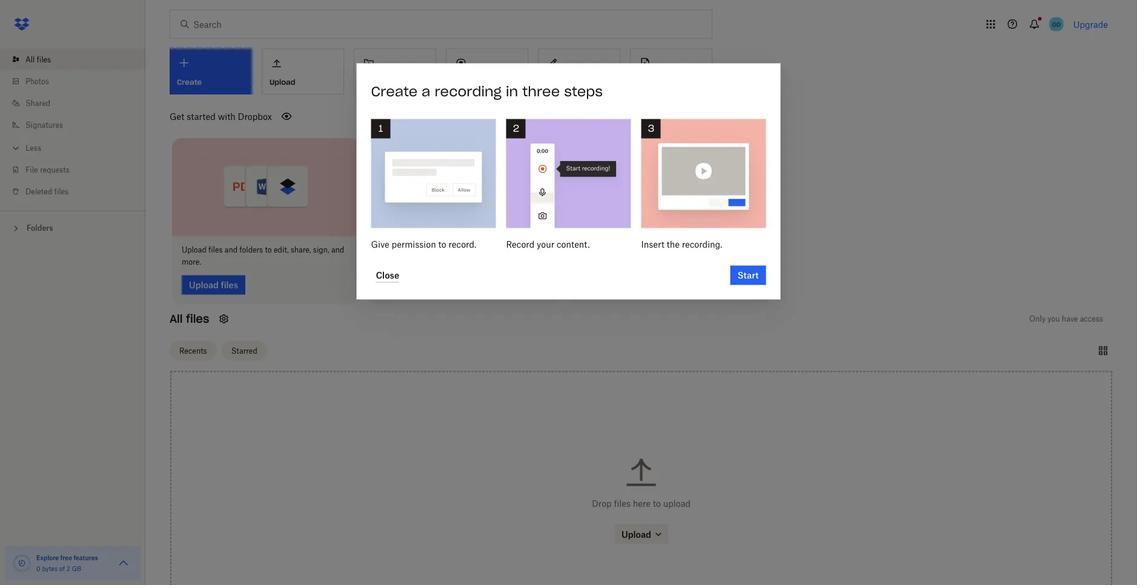 Task type: describe. For each thing, give the bounding box(es) containing it.
only you have access
[[1029, 314, 1103, 324]]

deleted
[[25, 187, 52, 196]]

2 on from the left
[[470, 245, 479, 254]]

edit pdf
[[546, 77, 576, 87]]

install on desktop to work on files offline and stay synced.
[[379, 245, 533, 267]]

a
[[422, 83, 430, 100]]

drop
[[592, 498, 612, 509]]

control
[[674, 245, 698, 254]]

in
[[506, 83, 518, 100]]

create a recording in three steps
[[371, 83, 603, 100]]

recents
[[179, 346, 207, 355]]

give permission to record.
[[371, 239, 476, 250]]

1 and from the left
[[225, 245, 238, 254]]

more.
[[182, 257, 201, 267]]

dropbox image
[[10, 12, 34, 36]]

offline
[[497, 245, 519, 254]]

explore free features 0 bytes of 2 gb
[[36, 554, 98, 572]]

to inside install on desktop to work on files offline and stay synced.
[[442, 245, 449, 254]]

quota usage element
[[12, 554, 32, 573]]

share files with anyone and control edit or view access.
[[577, 245, 740, 267]]

of
[[59, 565, 65, 572]]

folders
[[27, 224, 53, 233]]

create for create folder
[[362, 77, 387, 87]]

edit
[[700, 245, 713, 254]]

upgrade link
[[1073, 19, 1108, 29]]

folders button
[[0, 219, 145, 237]]

create for create a recording in three steps
[[371, 83, 417, 100]]

signatures link
[[10, 114, 145, 136]]

close
[[376, 270, 399, 280]]

files inside share files with anyone and control edit or view access.
[[599, 245, 613, 254]]

features
[[74, 554, 98, 562]]

to inside upload files and folders to edit, share, sign, and more.
[[265, 245, 272, 254]]

deleted files link
[[10, 181, 145, 202]]

access.
[[577, 257, 602, 267]]

shared link
[[10, 92, 145, 114]]

shared
[[25, 98, 50, 108]]

and inside install on desktop to work on files offline and stay synced.
[[520, 245, 533, 254]]

edit,
[[274, 245, 289, 254]]

recents button
[[170, 341, 217, 360]]

create folder
[[362, 77, 411, 87]]

bytes
[[42, 565, 58, 572]]

record your content.
[[506, 239, 590, 250]]

only
[[1029, 314, 1046, 324]]

content.
[[557, 239, 590, 250]]

all files list item
[[0, 48, 145, 70]]

files left here
[[614, 498, 631, 509]]

start button
[[730, 266, 766, 285]]

2 and from the left
[[331, 245, 344, 254]]

requests
[[40, 165, 70, 174]]

access
[[1080, 314, 1103, 324]]

edit pdf button
[[538, 48, 620, 95]]

with for started
[[218, 111, 236, 121]]

1 horizontal spatial all files
[[170, 312, 209, 326]]

sign,
[[313, 245, 329, 254]]

get
[[170, 111, 184, 121]]

work
[[451, 245, 468, 254]]

pdf
[[562, 77, 576, 87]]

record button
[[446, 48, 528, 95]]

steps
[[564, 83, 603, 100]]

here
[[633, 498, 651, 509]]

0
[[36, 565, 40, 572]]

start
[[738, 270, 759, 281]]

record for record
[[454, 77, 481, 87]]

or
[[715, 245, 722, 254]]

1 on from the left
[[402, 245, 411, 254]]

your
[[537, 239, 554, 250]]

files inside "link"
[[54, 187, 69, 196]]

upgrade
[[1073, 19, 1108, 29]]

to inside create a recording in three steps dialog
[[438, 239, 446, 250]]

folder
[[389, 77, 411, 87]]



Task type: locate. For each thing, give the bounding box(es) containing it.
give
[[371, 239, 389, 250]]

all files link
[[10, 48, 145, 70]]

1 horizontal spatial with
[[615, 245, 630, 254]]

0 vertical spatial all files
[[25, 55, 51, 64]]

all up photos
[[25, 55, 35, 64]]

and inside share files with anyone and control edit or view access.
[[659, 245, 672, 254]]

files right share
[[599, 245, 613, 254]]

all up recents button
[[170, 312, 183, 326]]

share
[[577, 245, 597, 254]]

create inside button
[[362, 77, 387, 87]]

files left the offline on the top left of page
[[481, 245, 495, 254]]

2
[[66, 565, 70, 572]]

with
[[218, 111, 236, 121], [615, 245, 630, 254]]

1 vertical spatial record
[[506, 239, 534, 250]]

4 and from the left
[[659, 245, 672, 254]]

0 vertical spatial record
[[454, 77, 481, 87]]

with right started
[[218, 111, 236, 121]]

on up the synced. at the top
[[402, 245, 411, 254]]

0 horizontal spatial with
[[218, 111, 236, 121]]

all files
[[25, 55, 51, 64], [170, 312, 209, 326]]

files
[[37, 55, 51, 64], [54, 187, 69, 196], [208, 245, 223, 254], [481, 245, 495, 254], [599, 245, 613, 254], [186, 312, 209, 326], [614, 498, 631, 509]]

desktop
[[413, 245, 440, 254]]

recording
[[435, 83, 502, 100]]

0 vertical spatial with
[[218, 111, 236, 121]]

share,
[[291, 245, 311, 254]]

starred
[[231, 346, 257, 355]]

upload
[[663, 498, 691, 509]]

less image
[[10, 142, 22, 154]]

photos
[[25, 77, 49, 86]]

record right a
[[454, 77, 481, 87]]

file
[[25, 165, 38, 174]]

three
[[522, 83, 560, 100]]

synced.
[[396, 257, 422, 267]]

files up recents button
[[186, 312, 209, 326]]

install
[[379, 245, 400, 254]]

create inside dialog
[[371, 83, 417, 100]]

with left the anyone
[[615, 245, 630, 254]]

on right work
[[470, 245, 479, 254]]

stay
[[379, 257, 394, 267]]

1 horizontal spatial on
[[470, 245, 479, 254]]

to
[[438, 239, 446, 250], [265, 245, 272, 254], [442, 245, 449, 254], [653, 498, 661, 509]]

get started with dropbox
[[170, 111, 272, 121]]

deleted files
[[25, 187, 69, 196]]

1 horizontal spatial all
[[170, 312, 183, 326]]

1 vertical spatial all files
[[170, 312, 209, 326]]

all files inside list item
[[25, 55, 51, 64]]

record inside dialog
[[506, 239, 534, 250]]

1 vertical spatial with
[[615, 245, 630, 254]]

drop files here to upload
[[592, 498, 691, 509]]

upload
[[182, 245, 206, 254]]

files up photos
[[37, 55, 51, 64]]

recording.
[[682, 239, 722, 250]]

signatures
[[25, 120, 63, 129]]

gb
[[72, 565, 81, 572]]

dropbox
[[238, 111, 272, 121]]

files inside list item
[[37, 55, 51, 64]]

and right sign,
[[331, 245, 344, 254]]

create
[[362, 77, 387, 87], [371, 83, 417, 100]]

0 horizontal spatial record
[[454, 77, 481, 87]]

all files up recents button
[[170, 312, 209, 326]]

create left 'folder'
[[362, 77, 387, 87]]

permission
[[392, 239, 436, 250]]

file requests link
[[10, 159, 145, 181]]

starred button
[[221, 341, 267, 360]]

photos link
[[10, 70, 145, 92]]

and right the offline on the top left of page
[[520, 245, 533, 254]]

the
[[667, 239, 680, 250]]

you
[[1048, 314, 1060, 324]]

record for record your content.
[[506, 239, 534, 250]]

view
[[724, 245, 740, 254]]

0 horizontal spatial all files
[[25, 55, 51, 64]]

all inside list item
[[25, 55, 35, 64]]

create left a
[[371, 83, 417, 100]]

all files up photos
[[25, 55, 51, 64]]

list containing all files
[[0, 41, 145, 211]]

all
[[25, 55, 35, 64], [170, 312, 183, 326]]

record left the your
[[506, 239, 534, 250]]

with for files
[[615, 245, 630, 254]]

insert
[[641, 239, 664, 250]]

edit
[[546, 77, 560, 87]]

0 vertical spatial all
[[25, 55, 35, 64]]

create folder button
[[354, 48, 436, 95]]

file requests
[[25, 165, 70, 174]]

1 horizontal spatial record
[[506, 239, 534, 250]]

and
[[225, 245, 238, 254], [331, 245, 344, 254], [520, 245, 533, 254], [659, 245, 672, 254]]

less
[[25, 143, 41, 152]]

with inside share files with anyone and control edit or view access.
[[615, 245, 630, 254]]

started
[[187, 111, 216, 121]]

files inside upload files and folders to edit, share, sign, and more.
[[208, 245, 223, 254]]

close button
[[376, 268, 399, 283]]

and left control
[[659, 245, 672, 254]]

anyone
[[632, 245, 657, 254]]

have
[[1062, 314, 1078, 324]]

record.
[[449, 239, 476, 250]]

list
[[0, 41, 145, 211]]

folders
[[239, 245, 263, 254]]

0 horizontal spatial on
[[402, 245, 411, 254]]

free
[[60, 554, 72, 562]]

upload files and folders to edit, share, sign, and more.
[[182, 245, 344, 267]]

and left folders
[[225, 245, 238, 254]]

0 horizontal spatial all
[[25, 55, 35, 64]]

files inside install on desktop to work on files offline and stay synced.
[[481, 245, 495, 254]]

1 vertical spatial all
[[170, 312, 183, 326]]

3 and from the left
[[520, 245, 533, 254]]

create a recording in three steps dialog
[[356, 63, 781, 300]]

files right deleted
[[54, 187, 69, 196]]

record inside button
[[454, 77, 481, 87]]

files right upload
[[208, 245, 223, 254]]

insert the recording.
[[641, 239, 722, 250]]

record
[[454, 77, 481, 87], [506, 239, 534, 250]]

explore
[[36, 554, 59, 562]]



Task type: vqa. For each thing, say whether or not it's contained in the screenshot.
the leftmost 'a'
no



